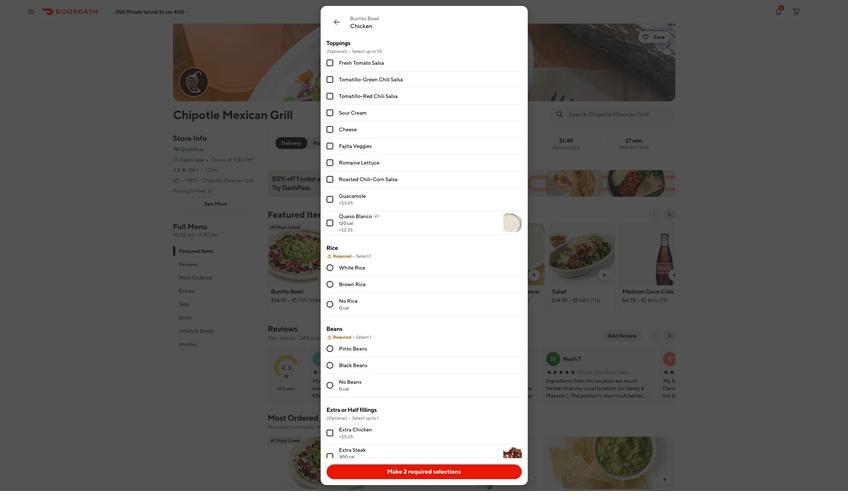 Task type: locate. For each thing, give the bounding box(es) containing it.
add item to cart image for the bottom burrito bowl image
[[386, 477, 392, 483]]

chips & guacamole image
[[409, 224, 474, 286], [544, 437, 676, 490]]

open menu image
[[27, 7, 36, 16]]

None checkbox
[[327, 60, 333, 66], [327, 176, 333, 183], [327, 454, 333, 460], [327, 60, 333, 66], [327, 176, 333, 183], [327, 454, 333, 460]]

3 add item to cart image from the left
[[672, 272, 678, 278]]

group
[[327, 39, 522, 235], [327, 244, 522, 316], [327, 325, 522, 398], [327, 406, 522, 492]]

heading
[[268, 209, 330, 221]]

add item to cart image for the bottommost chips & guacamole image
[[662, 477, 668, 483]]

0 vertical spatial burrito image
[[338, 224, 404, 286]]

2 horizontal spatial add item to cart image
[[672, 272, 678, 278]]

None radio
[[303, 137, 336, 149], [327, 265, 333, 271], [327, 281, 333, 288], [327, 346, 333, 352], [327, 362, 333, 369], [303, 137, 336, 149], [327, 265, 333, 271], [327, 281, 333, 288], [327, 346, 333, 352], [327, 362, 333, 369]]

burrito image
[[338, 224, 404, 286], [406, 437, 538, 490]]

dialog
[[321, 6, 528, 492]]

add item to cart image for the leftmost chips & guacamole image
[[461, 272, 467, 278]]

burrito bowl image
[[268, 224, 334, 286], [268, 437, 400, 490]]

None radio
[[276, 137, 307, 149], [327, 301, 333, 308], [327, 382, 333, 389], [276, 137, 307, 149], [327, 301, 333, 308], [327, 382, 333, 389]]

previous image
[[652, 333, 658, 339]]

0 horizontal spatial add item to cart image
[[320, 272, 326, 278]]

add item to cart image
[[320, 272, 326, 278], [391, 272, 397, 278], [672, 272, 678, 278]]

notification bell image
[[775, 7, 784, 16]]

0 vertical spatial burrito bowl image
[[268, 224, 334, 286]]

1 horizontal spatial chips & guacamole image
[[544, 437, 676, 490]]

1 horizontal spatial burrito image
[[406, 437, 538, 490]]

next image
[[667, 333, 673, 339]]

2 group from the top
[[327, 244, 522, 316]]

1 vertical spatial burrito image
[[406, 437, 538, 490]]

chipotle mexican grill image
[[173, 24, 676, 101], [180, 68, 208, 96]]

add item to cart image for the bottommost burrito image
[[524, 477, 530, 483]]

3 group from the top
[[327, 325, 522, 398]]

1 horizontal spatial add item to cart image
[[391, 272, 397, 278]]

0 vertical spatial chips & guacamole image
[[409, 224, 474, 286]]

None checkbox
[[327, 76, 333, 83], [327, 93, 333, 100], [327, 110, 333, 116], [327, 126, 333, 133], [327, 143, 333, 150], [327, 160, 333, 166], [327, 196, 333, 203], [327, 220, 333, 227], [327, 430, 333, 437], [327, 76, 333, 83], [327, 93, 333, 100], [327, 110, 333, 116], [327, 126, 333, 133], [327, 143, 333, 150], [327, 160, 333, 166], [327, 196, 333, 203], [327, 220, 333, 227], [327, 430, 333, 437]]

add item to cart image
[[461, 272, 467, 278], [531, 272, 537, 278], [602, 272, 608, 278], [386, 477, 392, 483], [524, 477, 530, 483], [662, 477, 668, 483]]



Task type: describe. For each thing, give the bounding box(es) containing it.
extra steak image
[[504, 448, 522, 466]]

next button of carousel image
[[667, 212, 673, 218]]

1 vertical spatial chips & guacamole image
[[544, 437, 676, 490]]

Item Search search field
[[569, 111, 670, 119]]

0 horizontal spatial burrito image
[[338, 224, 404, 286]]

1 add item to cart image from the left
[[320, 272, 326, 278]]

0 horizontal spatial chips & guacamole image
[[409, 224, 474, 286]]

0 items, open order cart image
[[792, 7, 801, 16]]

add item to cart image for salad image at the right of the page
[[602, 272, 608, 278]]

salad image
[[549, 224, 615, 286]]

1 group from the top
[[327, 39, 522, 235]]

4 group from the top
[[327, 406, 522, 492]]

queso blanco image
[[504, 214, 522, 232]]

back image
[[333, 18, 341, 27]]

order methods option group
[[276, 137, 336, 149]]

previous button of carousel image
[[652, 212, 658, 218]]

chips & queso blanco image
[[479, 224, 545, 286]]

add item to cart image for chips & queso blanco image
[[531, 272, 537, 278]]

2 add item to cart image from the left
[[391, 272, 397, 278]]

mexican coca-cola image
[[620, 224, 685, 286]]

1 vertical spatial burrito bowl image
[[268, 437, 400, 490]]



Task type: vqa. For each thing, say whether or not it's contained in the screenshot.
second group from the top of the page
yes



